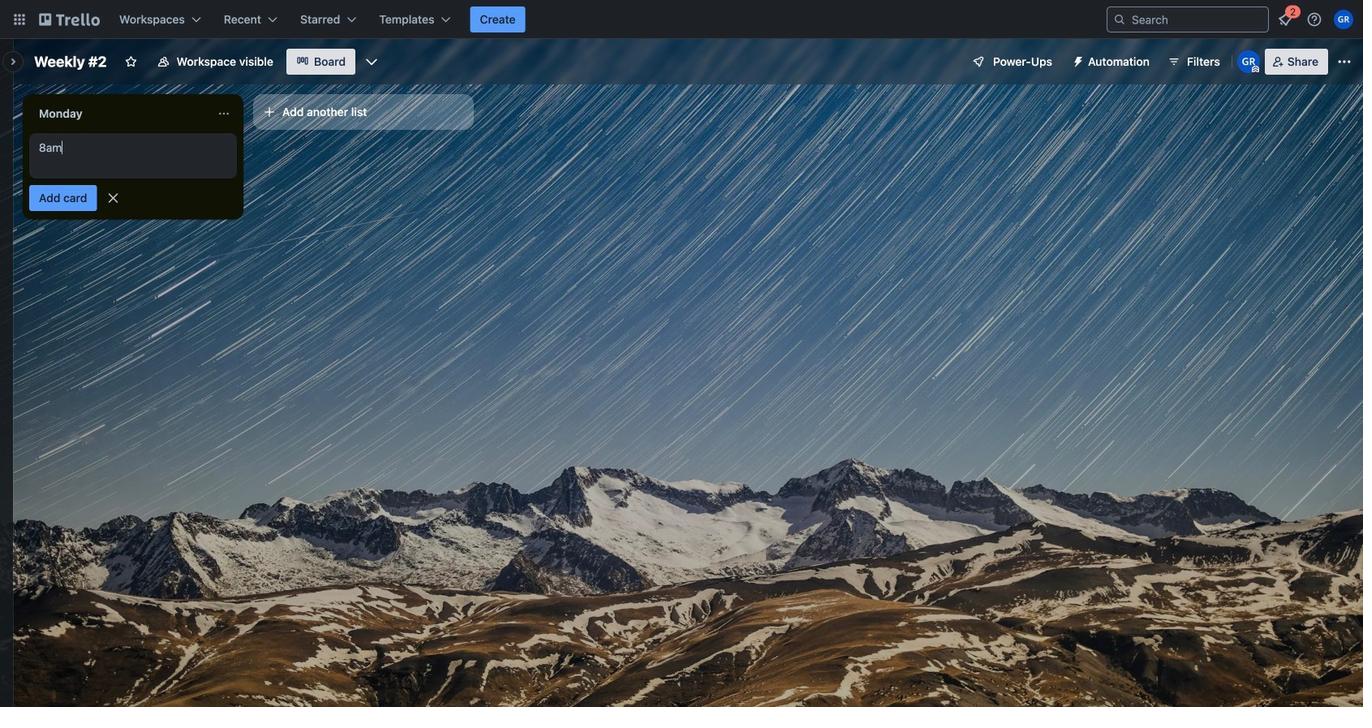 Task type: describe. For each thing, give the bounding box(es) containing it.
show menu image
[[1337, 54, 1353, 70]]

sm image
[[1066, 49, 1089, 71]]

Enter a title for this card… text field
[[29, 133, 237, 179]]

greg robinson (gregrobinson96) image
[[1335, 10, 1354, 29]]

star or unstar board image
[[125, 55, 138, 68]]



Task type: vqa. For each thing, say whether or not it's contained in the screenshot.
Simple Template
no



Task type: locate. For each thing, give the bounding box(es) containing it.
greg robinson (gregrobinson96) image
[[1238, 50, 1261, 73]]

2 notifications image
[[1276, 10, 1296, 29]]

cancel image
[[105, 190, 121, 206]]

Board name text field
[[26, 49, 115, 75]]

customize views image
[[364, 54, 380, 70]]

primary element
[[0, 0, 1364, 39]]

open information menu image
[[1307, 11, 1323, 28]]

this member is an admin of this board. image
[[1253, 66, 1260, 73]]

back to home image
[[39, 6, 100, 32]]

Search field
[[1127, 8, 1269, 31]]

search image
[[1114, 13, 1127, 26]]

None text field
[[29, 101, 211, 127]]



